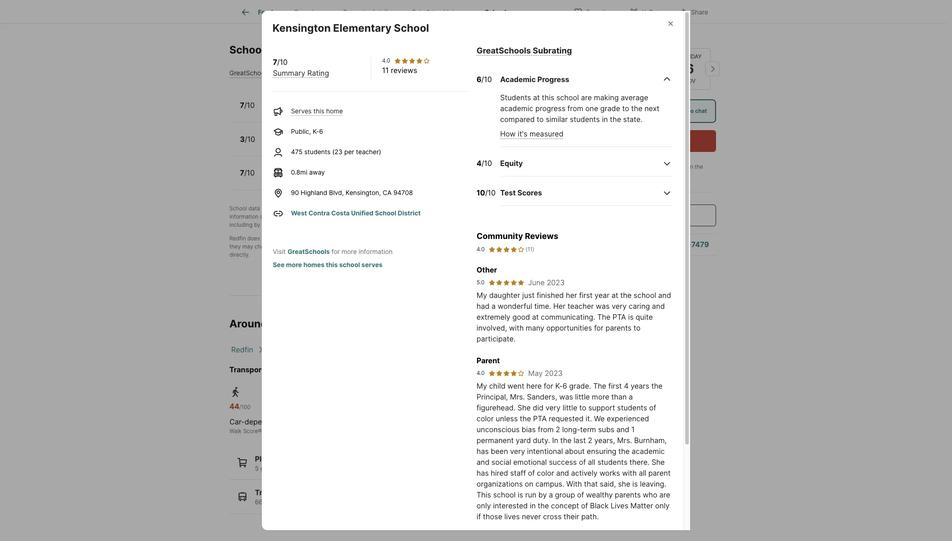 Task type: vqa. For each thing, say whether or not it's contained in the screenshot.
90 Highland Blvd, Kensington, CA 94708
yes



Task type: locate. For each thing, give the bounding box(es) containing it.
/10 up greatschools summary rating link
[[277, 58, 288, 67]]

1 horizontal spatial red-
[[524, 499, 539, 506]]

be inside guaranteed to be accurate. to verify school enrollment eligibility, contact the school district directly.
[[344, 243, 351, 250]]

0.8mi left "away"
[[291, 168, 308, 176]]

0 vertical spatial the
[[598, 313, 611, 322]]

all
[[588, 458, 596, 467], [639, 469, 647, 478]]

7 for 7 /10
[[240, 169, 244, 178]]

in left person
[[606, 108, 610, 114]]

1 horizontal spatial pta
[[613, 313, 627, 322]]

0 horizontal spatial k-
[[287, 107, 294, 115]]

or inside first step, and conduct their own investigation to determine their desired schools or school districts, including by contacting and visiting the schools themselves.
[[512, 213, 517, 220]]

there.
[[630, 458, 650, 467]]

2023 right may
[[545, 369, 563, 378]]

first inside my daughter just finished her first year at the school and had a wonderful time. her teacher was very caring and extremely good at communicating. the pta is quite involved, with many opportunities for parents to participate.
[[580, 291, 593, 300]]

0 vertical spatial all
[[588, 458, 596, 467]]

of up path.
[[582, 502, 589, 511]]

/10 inside 7 /10 public, k-6 • serves this home • 0.8mi
[[244, 101, 255, 110]]

a left 'reference'
[[512, 235, 515, 242]]

2023 for june 2023
[[547, 278, 565, 287]]

2 horizontal spatial for
[[595, 324, 604, 333]]

0 horizontal spatial academic
[[501, 104, 534, 113]]

tour down making
[[593, 108, 604, 114]]

0 horizontal spatial red-
[[501, 499, 516, 506]]

themselves.
[[353, 222, 384, 228]]

daughter
[[490, 291, 521, 300]]

average
[[621, 93, 649, 102]]

0 horizontal spatial last
[[574, 436, 586, 445]]

who
[[643, 491, 658, 500]]

x-out
[[643, 8, 660, 16]]

0 vertical spatial schools
[[491, 213, 510, 220]]

0 vertical spatial information
[[230, 213, 259, 220]]

district
[[524, 243, 542, 250]]

with inside my daughter just finished her first year at the school and had a wonderful time. her teacher was very caring and extremely good at communicating. the pta is quite involved, with many opportunities for parents to participate.
[[509, 324, 524, 333]]

last inside in the last 30 days
[[595, 172, 604, 178]]

mrs.
[[510, 393, 525, 402], [618, 436, 633, 445]]

to inside guaranteed to be accurate. to verify school enrollment eligibility, contact the school district directly.
[[337, 243, 342, 250]]

/10 for 3 /10
[[245, 135, 255, 144]]

public,
[[266, 107, 286, 115], [291, 128, 311, 135], [266, 141, 286, 148], [266, 175, 286, 182]]

more
[[342, 248, 357, 256], [286, 261, 302, 269], [592, 393, 610, 402]]

4.0 for may
[[477, 370, 485, 377]]

public, inside kensington elementary school dialog
[[291, 128, 311, 135]]

1 vertical spatial 2023
[[545, 369, 563, 378]]

redfin for redfin
[[231, 345, 253, 355]]

public, down fred
[[266, 141, 286, 148]]

1 horizontal spatial 0.8mi
[[364, 107, 380, 115]]

last left 30
[[595, 172, 604, 178]]

first
[[303, 213, 313, 220], [580, 291, 593, 300], [609, 382, 622, 391]]

2 red- from the left
[[524, 499, 539, 506]]

1 horizontal spatial orange-
[[468, 499, 494, 506]]

highland
[[301, 189, 328, 197]]

organization.
[[367, 205, 400, 212]]

2 horizontal spatial k-
[[556, 382, 563, 391]]

90 highland blvd, kensington, ca 94708
[[291, 189, 413, 197]]

as right used
[[504, 235, 510, 242]]

4.0 for 11
[[382, 57, 390, 64]]

2 vertical spatial 4.0
[[477, 370, 485, 377]]

1 horizontal spatial first
[[580, 291, 593, 300]]

0 vertical spatial 4.0
[[382, 57, 390, 64]]

2 horizontal spatial more
[[592, 393, 610, 402]]

school data is provided by greatschools
[[230, 205, 334, 212]]

2 up in
[[556, 425, 561, 435]]

my for my child went here for k-6 grade. the first 4 years the principal, mrs. sanders, was little more than a figurehead. she did very little to support students of color unless the pta requested it. we experienced unconscious bias from 2 long-term subs and 1 permanent yard duty. in the last 2 years, mrs. burnham, has been very intentional about ensuring the academic and social emotional success of all students there. she has hired staff of color and actively works with all parent organizations on campus. with that said, she is leaving. this school is run by a group of wealthy parents who are only interested in the concept of black lives matter only if those lives never cross their path.
[[477, 382, 487, 391]]

7 inside '7 /10 summary rating'
[[273, 58, 277, 67]]

very inside my daughter just finished her first year at the school and had a wonderful time. her teacher was very caring and extremely good at communicating. the pta is quite involved, with many opportunities for parents to participate.
[[612, 302, 627, 311]]

they
[[230, 243, 241, 250]]

0 vertical spatial rating 4.0 out of 5 element
[[394, 57, 430, 64]]

1 horizontal spatial 4
[[624, 382, 629, 391]]

0 vertical spatial 7
[[273, 58, 277, 67]]

1 vertical spatial pta
[[534, 415, 547, 424]]

the down used
[[495, 243, 504, 250]]

1 vertical spatial or
[[294, 235, 300, 242]]

/10 left the el
[[244, 169, 255, 178]]

1 horizontal spatial color
[[537, 469, 555, 478]]

list box
[[574, 99, 716, 123]]

2 vertical spatial k-
[[556, 382, 563, 391]]

1 my from the top
[[477, 291, 487, 300]]

1 vertical spatial color
[[537, 469, 555, 478]]

color
[[477, 415, 494, 424], [537, 469, 555, 478]]

4.0 up 11
[[382, 57, 390, 64]]

1 horizontal spatial academic
[[632, 447, 665, 456]]

for inside my child went here for k-6 grade. the first 4 years the principal, mrs. sanders, was little more than a figurehead. she did very little to support students of color unless the pta requested it. we experienced unconscious bias from 2 long-term subs and 1 permanent yard duty. in the last 2 years, mrs. burnham, has been very intentional about ensuring the academic and social emotional success of all students there. she has hired staff of color and actively works with all parent organizations on campus. with that said, she is leaving. this school is run by a group of wealthy parents who are only interested in the concept of black lives matter only if those lives never cross their path.
[[544, 382, 554, 391]]

red- right s,
[[501, 499, 516, 506]]

to down progress
[[537, 115, 544, 124]]

school up progress
[[557, 93, 579, 102]]

1 tour from the left
[[593, 108, 604, 114]]

4.0 right eligibility,
[[477, 246, 485, 253]]

0 vertical spatial 2
[[556, 425, 561, 435]]

®
[[258, 428, 262, 435]]

1 horizontal spatial 12
[[339, 465, 345, 473]]

redfin for redfin does not endorse or guarantee this information.
[[230, 235, 246, 242]]

6 down monday
[[686, 61, 695, 77]]

intentional
[[528, 447, 563, 456]]

black
[[591, 502, 609, 511]]

/10 left the equity
[[482, 159, 492, 168]]

it's
[[518, 130, 528, 139]]

0.8mi up 0.9mi
[[364, 107, 380, 115]]

0 vertical spatial 2023
[[547, 278, 565, 287]]

campus.
[[536, 480, 565, 489]]

recommends
[[419, 205, 453, 212]]

by up does
[[254, 222, 261, 228]]

pta down did
[[534, 415, 547, 424]]

has down permanent
[[477, 447, 489, 456]]

test scores
[[501, 189, 543, 198]]

2 n, from the left
[[516, 499, 522, 506]]

1 vertical spatial be
[[344, 243, 351, 250]]

information
[[230, 213, 259, 220], [359, 248, 393, 256]]

0 horizontal spatial information
[[230, 213, 259, 220]]

greatschools subrating link
[[477, 46, 572, 55]]

0 vertical spatial my
[[477, 291, 487, 300]]

to
[[378, 243, 384, 250]]

was down grade.
[[560, 393, 573, 402]]

days
[[614, 172, 627, 178]]

has
[[477, 447, 489, 456], [477, 469, 489, 478]]

1 vertical spatial the
[[594, 382, 607, 391]]

at up progress
[[533, 93, 540, 102]]

in right 94530
[[689, 163, 694, 170]]

students down the korematsu
[[304, 148, 331, 156]]

the down person
[[610, 115, 622, 124]]

1 vertical spatial mrs.
[[618, 436, 633, 445]]

car-dependent walk score ®
[[230, 418, 282, 435]]

0 horizontal spatial 4
[[477, 159, 482, 168]]

terrace
[[321, 365, 348, 375]]

as inside the , a nonprofit organization. redfin recommends buyers and renters use greatschools information and ratings as a
[[291, 213, 297, 220]]

my inside my daughter just finished her first year at the school and had a wonderful time. her teacher was very caring and extremely good at communicating. the pta is quite involved, with many opportunities for parents to participate.
[[477, 291, 487, 300]]

1 vertical spatial 2
[[588, 436, 593, 445]]

my inside my child went here for k-6 grade. the first 4 years the principal, mrs. sanders, was little more than a figurehead. she did very little to support students of color unless the pta requested it. we experienced unconscious bias from 2 long-term subs and 1 permanent yard duty. in the last 2 years, mrs. burnham, has been very intentional about ensuring the academic and social emotional success of all students there. she has hired staff of color and actively works with all parent organizations on campus. with that said, she is leaving. this school is run by a group of wealthy parents who are only interested in the concept of black lives matter only if those lives never cross their path.
[[477, 382, 487, 391]]

redfin up the transportation
[[231, 345, 253, 355]]

0 horizontal spatial by
[[254, 222, 261, 228]]

tab list
[[230, 0, 528, 23]]

0 vertical spatial last
[[595, 172, 604, 178]]

0 vertical spatial color
[[477, 415, 494, 424]]

school down organizations
[[493, 491, 516, 500]]

2023 up finished
[[547, 278, 565, 287]]

0 horizontal spatial very
[[510, 447, 525, 456]]

went
[[508, 382, 525, 391]]

1 vertical spatial k-
[[313, 128, 319, 135]]

1 vertical spatial 12
[[339, 465, 345, 473]]

in inside students at this school are making average academic progress from one grade to the next compared to similar students in the state.
[[602, 115, 608, 124]]

property details tab
[[333, 1, 402, 23]]

home inside fred t. korematsu middle school public, 7-8 • serves this home • 0.9mi
[[340, 141, 357, 148]]

2 vertical spatial by
[[539, 491, 547, 500]]

to down the recommends
[[422, 213, 428, 220]]

to inside first step, and conduct their own investigation to determine their desired schools or school districts, including by contacting and visiting the schools themselves.
[[422, 213, 428, 220]]

about
[[565, 447, 585, 456]]

2 my from the top
[[477, 382, 487, 391]]

schools down costa at the top left of page
[[332, 222, 352, 228]]

equity button
[[501, 151, 673, 177]]

0 vertical spatial be
[[482, 235, 489, 242]]

this up 'middle'
[[327, 107, 338, 115]]

visit greatschools for more information
[[273, 248, 393, 256]]

rating 5.0 out of 5 element
[[489, 279, 525, 286]]

is inside my daughter just finished her first year at the school and had a wonderful time. her teacher was very caring and extremely good at communicating. the pta is quite involved, with many opportunities for parents to participate.
[[629, 313, 634, 322]]

one
[[586, 104, 599, 113]]

intended
[[451, 235, 474, 242]]

0 horizontal spatial all
[[588, 458, 596, 467]]

not inside school service boundaries are intended to be used as a reference only; they may change and are not
[[296, 243, 305, 250]]

the up caring
[[621, 291, 632, 300]]

academic down burnham,
[[632, 447, 665, 456]]

was inside my daughter just finished her first year at the school and had a wonderful time. her teacher was very caring and extremely good at communicating. the pta is quite involved, with many opportunities for parents to participate.
[[596, 302, 610, 311]]

are right who
[[660, 491, 671, 500]]

costa
[[331, 209, 350, 217]]

1 vertical spatial was
[[560, 393, 573, 402]]

academic inside my child went here for k-6 grade. the first 4 years the principal, mrs. sanders, was little more than a figurehead. she did very little to support students of color unless the pta requested it. we experienced unconscious bias from 2 long-term subs and 1 permanent yard duty. in the last 2 years, mrs. burnham, has been very intentional about ensuring the academic and social emotional success of all students there. she has hired staff of color and actively works with all parent organizations on campus. with that said, she is leaving. this school is run by a group of wealthy parents who are only interested in the concept of black lives matter only if those lives never cross their path.
[[632, 447, 665, 456]]

be down information.
[[344, 243, 351, 250]]

1 horizontal spatial schools
[[485, 8, 510, 16]]

academic inside students at this school are making average academic progress from one grade to the next compared to similar students in the state.
[[501, 104, 534, 113]]

1 horizontal spatial be
[[482, 235, 489, 242]]

run
[[526, 491, 537, 500]]

first up than on the right of page
[[609, 382, 622, 391]]

1 horizontal spatial 2
[[588, 436, 593, 445]]

the
[[632, 104, 643, 113], [610, 115, 622, 124], [695, 163, 704, 170], [322, 222, 330, 228], [495, 243, 504, 250], [621, 291, 632, 300], [652, 382, 663, 391], [520, 415, 531, 424], [561, 436, 572, 445], [619, 447, 630, 456], [538, 502, 549, 511]]

the
[[598, 313, 611, 322], [594, 382, 607, 391]]

k- inside my child went here for k-6 grade. the first 4 years the principal, mrs. sanders, was little more than a figurehead. she did very little to support students of color unless the pta requested it. we experienced unconscious bias from 2 long-term subs and 1 permanent yard duty. in the last 2 years, mrs. burnham, has been very intentional about ensuring the academic and social emotional success of all students there. she has hired staff of color and actively works with all parent organizations on campus. with that said, she is leaving. this school is run by a group of wealthy parents who are only interested in the concept of black lives matter only if those lives never cross their path.
[[556, 382, 563, 391]]

• down senior
[[303, 175, 306, 182]]

data
[[249, 205, 260, 212]]

for up sanders,
[[544, 382, 554, 391]]

1 horizontal spatial all
[[639, 469, 647, 478]]

mrs. down 1
[[618, 436, 633, 445]]

this down high
[[331, 175, 342, 182]]

this down 'visit greatschools for more information'
[[326, 261, 338, 269]]

1 vertical spatial not
[[296, 243, 305, 250]]

0 horizontal spatial mrs.
[[510, 393, 525, 402]]

2 down the term
[[588, 436, 593, 445]]

parents inside my child went here for k-6 grade. the first 4 years the principal, mrs. sanders, was little more than a figurehead. she did very little to support students of color unless the pta requested it. we experienced unconscious bias from 2 long-term subs and 1 permanent yard duty. in the last 2 years, mrs. burnham, has been very intentional about ensuring the academic and social emotional success of all students there. she has hired staff of color and actively works with all parent organizations on campus. with that said, she is leaving. this school is run by a group of wealthy parents who are only interested in the concept of black lives matter only if those lives never cross their path.
[[615, 491, 641, 500]]

in down tour in person
[[602, 115, 608, 124]]

be inside school service boundaries are intended to be used as a reference only; they may change and are not
[[482, 235, 489, 242]]

0 vertical spatial parents
[[606, 324, 632, 333]]

not up change
[[262, 235, 270, 242]]

0 horizontal spatial more
[[286, 261, 302, 269]]

school down 'visit greatschools for more information'
[[339, 261, 360, 269]]

1 vertical spatial first
[[580, 291, 593, 300]]

12 left "parks" at left bottom
[[339, 465, 345, 473]]

their up themselves.
[[363, 213, 374, 220]]

or down use
[[512, 213, 517, 220]]

1 vertical spatial all
[[639, 469, 647, 478]]

7 inside 7 /10 public, k-6 • serves this home • 0.8mi
[[240, 101, 244, 110]]

it.
[[586, 415, 592, 424]]

redfin
[[401, 205, 418, 212], [230, 235, 246, 242], [231, 345, 253, 355]]

0.8mi inside kensington elementary school dialog
[[291, 168, 308, 176]]

school inside el cerrito senior high school public, 9-12 • serves this home • 0.6mi
[[343, 165, 368, 174]]

0 vertical spatial mrs.
[[510, 393, 525, 402]]

ca
[[383, 189, 392, 197]]

2
[[556, 425, 561, 435], [588, 436, 593, 445]]

are inside my child went here for k-6 grade. the first 4 years the principal, mrs. sanders, was little more than a figurehead. she did very little to support students of color unless the pta requested it. we experienced unconscious bias from 2 long-term subs and 1 permanent yard duty. in the last 2 years, mrs. burnham, has been very intentional about ensuring the academic and social emotional success of all students there. she has hired staff of color and actively works with all parent organizations on campus. with that said, she is leaving. this school is run by a group of wealthy parents who are only interested in the concept of black lives matter only if those lives never cross their path.
[[660, 491, 671, 500]]

1 vertical spatial she
[[652, 458, 665, 467]]

of down 'emotional'
[[528, 469, 535, 478]]

rating 4.0 out of 5 element down community
[[489, 246, 525, 254]]

1 vertical spatial as
[[504, 235, 510, 242]]

0 horizontal spatial not
[[262, 235, 270, 242]]

person
[[612, 108, 630, 114]]

1 horizontal spatial n,
[[516, 499, 522, 506]]

12 inside places 5 groceries, 15 restaurants, 12 parks
[[339, 465, 345, 473]]

to inside my daughter just finished her first year at the school and had a wonderful time. her teacher was very caring and extremely good at communicating. the pta is quite involved, with many opportunities for parents to participate.
[[634, 324, 641, 333]]

1 vertical spatial 7
[[240, 101, 244, 110]]

parents down caring
[[606, 324, 632, 333]]

0 horizontal spatial only
[[477, 502, 491, 511]]

0.8mi
[[364, 107, 380, 115], [291, 168, 308, 176]]

tab list containing feed
[[230, 0, 528, 23]]

2 horizontal spatial first
[[609, 382, 622, 391]]

2 has from the top
[[477, 469, 489, 478]]

may
[[242, 243, 253, 250]]

with up she
[[623, 469, 637, 478]]

their
[[363, 213, 374, 220], [457, 213, 468, 220], [564, 513, 580, 522]]

school inside first step, and conduct their own investigation to determine their desired schools or school districts, including by contacting and visiting the schools themselves.
[[519, 213, 536, 220]]

or
[[512, 213, 517, 220], [294, 235, 300, 242]]

1 vertical spatial last
[[574, 436, 586, 445]]

sale
[[412, 8, 425, 16]]

0 vertical spatial as
[[291, 213, 297, 220]]

0 vertical spatial or
[[512, 213, 517, 220]]

to down "quite"
[[634, 324, 641, 333]]

this down 'middle'
[[327, 141, 338, 148]]

in inside in the last 30 days
[[689, 163, 694, 170]]

rating inside '7 /10 summary rating'
[[308, 69, 329, 78]]

at right year
[[612, 291, 619, 300]]

participate.
[[477, 335, 516, 344]]

94708
[[394, 189, 413, 197]]

2 horizontal spatial by
[[539, 491, 547, 500]]

subrating
[[533, 46, 572, 55]]

school left the districts, on the right top
[[519, 213, 536, 220]]

1 horizontal spatial last
[[595, 172, 604, 178]]

car-
[[230, 418, 245, 427]]

little
[[576, 393, 590, 402], [563, 404, 578, 413]]

/10
[[277, 58, 288, 67], [482, 75, 492, 84], [244, 101, 255, 110], [245, 135, 255, 144], [482, 159, 492, 168], [244, 169, 255, 178], [486, 189, 496, 198]]

fred
[[266, 131, 281, 140]]

2 vertical spatial first
[[609, 382, 622, 391]]

to up the contact
[[475, 235, 481, 242]]

dr
[[350, 365, 358, 375]]

2 vertical spatial 7
[[240, 169, 244, 178]]

n, left 'this'
[[460, 499, 467, 506]]

academic up the compared
[[501, 104, 534, 113]]

sale & tax history tab
[[402, 1, 475, 23]]

public, inside el cerrito senior high school public, 9-12 • serves this home • 0.6mi
[[266, 175, 286, 182]]

very left caring
[[612, 302, 627, 311]]

0 horizontal spatial 0.8mi
[[291, 168, 308, 176]]

/10 for 6 /10
[[482, 75, 492, 84]]

0 vertical spatial more
[[342, 248, 357, 256]]

0 vertical spatial from
[[568, 104, 584, 113]]

2 tour from the left
[[657, 108, 669, 114]]

color up 'campus.'
[[537, 469, 555, 478]]

the inside in the last 30 days
[[695, 163, 704, 170]]

property details
[[343, 8, 391, 16]]

summary inside '7 /10 summary rating'
[[273, 69, 305, 78]]

contact
[[474, 243, 494, 250]]

does
[[248, 235, 260, 242]]

staff
[[511, 469, 526, 478]]

1 vertical spatial 4.0
[[477, 246, 485, 253]]

by
[[292, 205, 298, 212], [254, 222, 261, 228], [539, 491, 547, 500]]

from inside my child went here for k-6 grade. the first 4 years the principal, mrs. sanders, was little more than a figurehead. she did very little to support students of color unless the pta requested it. we experienced unconscious bias from 2 long-term subs and 1 permanent yard duty. in the last 2 years, mrs. burnham, has been very intentional about ensuring the academic and social emotional success of all students there. she has hired staff of color and actively works with all parent organizations on campus. with that said, she is leaving. this school is run by a group of wealthy parents who are only interested in the concept of black lives matter only if those lives never cross their path.
[[538, 425, 554, 435]]

at inside students at this school are making average academic progress from one grade to the next compared to similar students in the state.
[[533, 93, 540, 102]]

6 left 'academic'
[[477, 75, 482, 84]]

at up many
[[532, 313, 539, 322]]

the right grade.
[[594, 382, 607, 391]]

this right around
[[270, 318, 289, 331]]

only;
[[543, 235, 555, 242]]

pta inside my daughter just finished her first year at the school and had a wonderful time. her teacher was very caring and extremely good at communicating. the pta is quite involved, with many opportunities for parents to participate.
[[613, 313, 627, 322]]

measured
[[530, 130, 564, 139]]

actively
[[572, 469, 598, 478]]

/10 up 3 /10
[[244, 101, 255, 110]]

community
[[477, 232, 523, 241]]

4 up than on the right of page
[[624, 382, 629, 391]]

2 vertical spatial for
[[544, 382, 554, 391]]

students up works
[[598, 458, 628, 467]]

1 horizontal spatial was
[[596, 302, 610, 311]]

elementary
[[334, 22, 392, 34]]

school up caring
[[634, 291, 657, 300]]

1 vertical spatial little
[[563, 404, 578, 413]]

was down year
[[596, 302, 610, 311]]

my up had
[[477, 291, 487, 300]]

/10 left fred
[[245, 135, 255, 144]]

very down yard
[[510, 447, 525, 456]]

7 for 7 /10 summary rating
[[273, 58, 277, 67]]

kensington elementary school dialog
[[262, 11, 691, 542]]

0 vertical spatial first
[[303, 213, 313, 220]]

cross
[[543, 513, 562, 522]]

this inside fred t. korematsu middle school public, 7-8 • serves this home • 0.9mi
[[327, 141, 338, 148]]

greatschools summary rating
[[230, 69, 321, 77]]

tour inside option
[[593, 108, 604, 114]]

serves this home
[[291, 107, 343, 115]]

orange- right l,
[[435, 499, 460, 506]]

was inside my child went here for k-6 grade. the first 4 years the principal, mrs. sanders, was little more than a figurehead. she did very little to support students of color unless the pta requested it. we experienced unconscious bias from 2 long-term subs and 1 permanent yard duty. in the last 2 years, mrs. burnham, has been very intentional about ensuring the academic and social emotional success of all students there. she has hired staff of color and actively works with all parent organizations on campus. with that said, she is leaving. this school is run by a group of wealthy parents who are only interested in the concept of black lives matter only if those lives never cross their path.
[[560, 393, 573, 402]]

1 vertical spatial very
[[546, 404, 561, 413]]

to inside my child went here for k-6 grade. the first 4 years the principal, mrs. sanders, was little more than a figurehead. she did very little to support students of color unless the pta requested it. we experienced unconscious bias from 2 long-term subs and 1 permanent yard duty. in the last 2 years, mrs. burnham, has been very intentional about ensuring the academic and social emotional success of all students there. she has hired staff of color and actively works with all parent organizations on campus. with that said, she is leaving. this school is run by a group of wealthy parents who are only interested in the concept of black lives matter only if those lives never cross their path.
[[580, 404, 587, 413]]

to down information.
[[337, 243, 342, 250]]

2 vertical spatial rating 4.0 out of 5 element
[[489, 370, 525, 377]]

,
[[334, 205, 336, 212]]

tour in person option
[[574, 99, 638, 123]]

0 vertical spatial academic
[[501, 104, 534, 113]]

list box containing tour in person
[[574, 99, 716, 123]]

finished
[[537, 291, 564, 300]]

scores
[[518, 189, 543, 198]]

hired
[[491, 469, 509, 478]]

the inside my daughter just finished her first year at the school and had a wonderful time. her teacher was very caring and extremely good at communicating. the pta is quite involved, with many opportunities for parents to participate.
[[621, 291, 632, 300]]

in left s
[[530, 502, 536, 511]]

0 horizontal spatial first
[[303, 213, 313, 220]]

schools up greatschools summary rating
[[230, 43, 271, 56]]

1 only from the left
[[477, 502, 491, 511]]

1 horizontal spatial schools
[[491, 213, 510, 220]]

0 vertical spatial 4
[[477, 159, 482, 168]]

first inside first step, and conduct their own investigation to determine their desired schools or school districts, including by contacting and visiting the schools themselves.
[[303, 213, 313, 220]]

1 has from the top
[[477, 447, 489, 456]]

not
[[262, 235, 270, 242], [296, 243, 305, 250]]

as right ratings
[[291, 213, 297, 220]]

the right 94530
[[695, 163, 704, 170]]

school inside my daughter just finished her first year at the school and had a wonderful time. her teacher was very caring and extremely good at communicating. the pta is quite involved, with many opportunities for parents to participate.
[[634, 291, 657, 300]]

by inside first step, and conduct their own investigation to determine their desired schools or school districts, including by contacting and visiting the schools themselves.
[[254, 222, 261, 228]]

rating 4.0 out of 5 element
[[394, 57, 430, 64], [489, 246, 525, 254], [489, 370, 525, 377]]

0 horizontal spatial from
[[538, 425, 554, 435]]

None button
[[580, 48, 621, 90], [625, 48, 666, 90], [670, 48, 711, 90], [580, 48, 621, 90], [625, 48, 666, 90], [670, 48, 711, 90]]

public, up fred
[[266, 107, 286, 115]]

0 vertical spatial for
[[332, 248, 340, 256]]

rating
[[308, 69, 329, 78], [302, 69, 321, 77]]

tour inside "option"
[[657, 108, 669, 114]]

a
[[337, 205, 340, 212], [298, 213, 301, 220], [512, 235, 515, 242], [492, 302, 496, 311], [629, 393, 633, 402], [549, 491, 553, 500]]

per
[[345, 148, 354, 156]]

may 2023
[[529, 369, 563, 378]]

1 horizontal spatial for
[[544, 382, 554, 391]]

enrollment
[[420, 243, 447, 250]]

mrs. down went
[[510, 393, 525, 402]]

by right 'run'
[[539, 491, 547, 500]]

6 inside my child went here for k-6 grade. the first 4 years the principal, mrs. sanders, was little more than a figurehead. she did very little to support students of color unless the pta requested it. we experienced unconscious bias from 2 long-term subs and 1 permanent yard duty. in the last 2 years, mrs. burnham, has been very intentional about ensuring the academic and social emotional success of all students there. she has hired staff of color and actively works with all parent organizations on campus. with that said, she is leaving. this school is run by a group of wealthy parents who are only interested in the concept of black lives matter only if those lives never cross their path.
[[563, 382, 568, 391]]

schools down the renters
[[491, 213, 510, 220]]

1 horizontal spatial tour
[[657, 108, 669, 114]]

0 horizontal spatial she
[[518, 404, 531, 413]]

7-
[[287, 141, 294, 148]]

0 vertical spatial redfin
[[401, 205, 418, 212]]

0 vertical spatial has
[[477, 447, 489, 456]]

are down the endorse
[[286, 243, 295, 250]]



Task type: describe. For each thing, give the bounding box(es) containing it.
serves inside 7 /10 public, k-6 • serves this home • 0.8mi
[[305, 107, 325, 115]]

this inside students at this school are making average academic progress from one grade to the next compared to similar students in the state.
[[542, 93, 555, 102]]

away
[[309, 168, 325, 176]]

2 orange- from the left
[[468, 499, 494, 506]]

grade
[[601, 104, 621, 113]]

2 vertical spatial at
[[532, 313, 539, 322]]

a inside my daughter just finished her first year at the school and had a wonderful time. her teacher was very caring and extremely good at communicating. the pta is quite involved, with many opportunities for parents to participate.
[[492, 302, 496, 311]]

provided
[[267, 205, 290, 212]]

schools inside tab
[[485, 8, 510, 16]]

/10 for 4 /10
[[482, 159, 492, 168]]

said,
[[600, 480, 616, 489]]

el
[[266, 165, 272, 174]]

kensington
[[273, 22, 331, 34]]

information inside the , a nonprofit organization. redfin recommends buyers and renters use greatschools information and ratings as a
[[230, 213, 259, 220]]

800,
[[396, 499, 410, 506]]

next image
[[706, 62, 720, 76]]

overview tab
[[284, 1, 333, 23]]

a down 'campus.'
[[549, 491, 553, 500]]

0 horizontal spatial their
[[363, 213, 374, 220]]

is left 'run'
[[518, 491, 524, 500]]

6 inside 7 /10 public, k-6 • serves this home • 0.8mi
[[294, 107, 298, 115]]

pta inside my child went here for k-6 grade. the first 4 years the principal, mrs. sanders, was little more than a figurehead. she did very little to support students of color unless the pta requested it. we experienced unconscious bias from 2 long-term subs and 1 permanent yard duty. in the last 2 years, mrs. burnham, has been very intentional about ensuring the academic and social emotional success of all students there. she has hired staff of color and actively works with all parent organizations on campus. with that said, she is leaving. this school is run by a group of wealthy parents who are only interested in the concept of black lives matter only if those lives never cross their path.
[[534, 415, 547, 424]]

this inside 7 /10 public, k-6 • serves this home • 0.8mi
[[327, 107, 338, 115]]

favorite
[[587, 8, 611, 16]]

are up enrollment
[[441, 235, 450, 242]]

greatschools subrating
[[477, 46, 572, 55]]

school inside my child went here for k-6 grade. the first 4 years the principal, mrs. sanders, was little more than a figurehead. she did very little to support students of color unless the pta requested it. we experienced unconscious bias from 2 long-term subs and 1 permanent yard duty. in the last 2 years, mrs. burnham, has been very intentional about ensuring the academic and social emotional success of all students there. she has hired staff of color and actively works with all parent organizations on campus. with that said, she is leaving. this school is run by a group of wealthy parents who are only interested in the concept of black lives matter only if those lives never cross their path.
[[493, 491, 516, 500]]

state.
[[624, 115, 643, 124]]

the inside my child went here for k-6 grade. the first 4 years the principal, mrs. sanders, was little more than a figurehead. she did very little to support students of color unless the pta requested it. we experienced unconscious bias from 2 long-term subs and 1 permanent yard duty. in the last 2 years, mrs. burnham, has been very intentional about ensuring the academic and social emotional success of all students there. she has hired staff of color and actively works with all parent organizations on campus. with that said, she is leaving. this school is run by a group of wealthy parents who are only interested in the concept of black lives matter only if those lives never cross their path.
[[594, 382, 607, 391]]

tour
[[655, 137, 670, 146]]

principal,
[[477, 393, 508, 402]]

years,
[[595, 436, 616, 445]]

via
[[670, 108, 678, 114]]

667,
[[255, 499, 268, 506]]

• left 0.6mi
[[362, 175, 366, 182]]

this inside el cerrito senior high school public, 9-12 • serves this home • 0.6mi
[[331, 175, 342, 182]]

serves inside fred t. korematsu middle school public, 7-8 • serves this home • 0.9mi
[[305, 141, 326, 148]]

0.8mi away
[[291, 168, 325, 176]]

rating 4.0 out of 5 element for 11 reviews
[[394, 57, 430, 64]]

public, inside 7 /10 public, k-6 • serves this home • 0.8mi
[[266, 107, 286, 115]]

2 only from the left
[[656, 502, 670, 511]]

the inside my daughter just finished her first year at the school and had a wonderful time. her teacher was very caring and extremely good at communicating. the pta is quite involved, with many opportunities for parents to participate.
[[598, 313, 611, 322]]

of down years
[[650, 404, 657, 413]]

schedule
[[621, 137, 654, 146]]

0 vertical spatial by
[[292, 205, 298, 212]]

time.
[[535, 302, 552, 311]]

verify
[[385, 243, 400, 250]]

this up 'visit greatschools for more information'
[[329, 235, 338, 242]]

l,
[[428, 499, 433, 506]]

k- inside 7 /10 public, k-6 • serves this home • 0.8mi
[[287, 107, 294, 115]]

serves inside el cerrito senior high school public, 9-12 • serves this home • 0.6mi
[[308, 175, 329, 182]]

home inside el cerrito senior high school public, 9-12 • serves this home • 0.6mi
[[343, 175, 360, 182]]

7621
[[302, 365, 319, 375]]

greatschools link
[[288, 248, 330, 256]]

/10 for 7 /10
[[244, 169, 255, 178]]

grade.
[[570, 382, 592, 391]]

0.6mi
[[367, 175, 384, 182]]

we
[[594, 415, 605, 424]]

redfin link
[[231, 345, 253, 355]]

a right than on the right of page
[[629, 393, 633, 402]]

nov
[[684, 78, 696, 84]]

how it's measured link
[[501, 130, 564, 139]]

in right 'tours' at the top of page
[[665, 163, 669, 170]]

home inside 7 /10 public, k-6 • serves this home • 0.8mi
[[340, 107, 357, 115]]

teacher
[[568, 302, 594, 311]]

10
[[477, 189, 486, 198]]

tour for tour in person
[[593, 108, 604, 114]]

feed
[[258, 8, 273, 16]]

blvd,
[[329, 189, 344, 197]]

endorse
[[272, 235, 293, 242]]

conduct
[[340, 213, 361, 220]]

1 horizontal spatial their
[[457, 213, 468, 220]]

wealthy
[[587, 491, 613, 500]]

6 /10
[[477, 75, 492, 84]]

1 n, from the left
[[460, 499, 467, 506]]

property
[[343, 8, 370, 16]]

the up there.
[[619, 447, 630, 456]]

change
[[255, 243, 274, 250]]

2 vertical spatial very
[[510, 447, 525, 456]]

1 horizontal spatial k-
[[313, 128, 319, 135]]

1 vertical spatial schools
[[332, 222, 352, 228]]

the right in
[[561, 436, 572, 445]]

success
[[549, 458, 577, 467]]

use
[[504, 205, 514, 212]]

information inside kensington elementary school dialog
[[359, 248, 393, 256]]

contacting
[[262, 222, 289, 228]]

the inside guaranteed to be accurate. to verify school enrollment eligibility, contact the school district directly.
[[495, 243, 504, 250]]

years
[[631, 382, 650, 391]]

the down average
[[632, 104, 643, 113]]

in inside my child went here for k-6 grade. the first 4 years the principal, mrs. sanders, was little more than a figurehead. she did very little to support students of color unless the pta requested it. we experienced unconscious bias from 2 long-term subs and 1 permanent yard duty. in the last 2 years, mrs. burnham, has been very intentional about ensuring the academic and social emotional success of all students there. she has hired staff of color and actively works with all parent organizations on campus. with that said, she is leaving. this school is run by a group of wealthy parents who are only interested in the concept of black lives matter only if those lives never cross their path.
[[530, 502, 536, 511]]

1 vertical spatial at
[[612, 291, 619, 300]]

4 inside my child went here for k-6 grade. the first 4 years the principal, mrs. sanders, was little more than a figurehead. she did very little to support students of color unless the pta requested it. we experienced unconscious bias from 2 long-term subs and 1 permanent yard duty. in the last 2 years, mrs. burnham, has been very intentional about ensuring the academic and social emotional success of all students there. she has hired staff of color and actively works with all parent organizations on campus. with that said, she is leaving. this school is run by a group of wealthy parents who are only interested in the concept of black lives matter only if those lives never cross their path.
[[624, 382, 629, 391]]

7 /10 summary rating
[[273, 58, 329, 78]]

the inside first step, and conduct their own investigation to determine their desired schools or school districts, including by contacting and visiting the schools themselves.
[[322, 222, 330, 228]]

12 inside el cerrito senior high school public, 9-12 • serves this home • 0.6mi
[[294, 175, 301, 182]]

0 vertical spatial she
[[518, 404, 531, 413]]

1 horizontal spatial more
[[342, 248, 357, 256]]

as inside school service boundaries are intended to be used as a reference only; they may change and are not
[[504, 235, 510, 242]]

video
[[680, 108, 694, 114]]

0.8mi inside 7 /10 public, k-6 • serves this home • 0.8mi
[[364, 107, 380, 115]]

are inside students at this school are making average academic progress from one grade to the next compared to similar students in the state.
[[581, 93, 592, 102]]

1 horizontal spatial mrs.
[[618, 436, 633, 445]]

next
[[645, 104, 660, 113]]

score
[[243, 428, 258, 435]]

• right the 8
[[300, 141, 303, 148]]

june 2023
[[529, 278, 565, 287]]

schools tab
[[475, 1, 521, 23]]

0 horizontal spatial schools
[[230, 43, 271, 56]]

last inside my child went here for k-6 grade. the first 4 years the principal, mrs. sanders, was little more than a figurehead. she did very little to support students of color unless the pta requested it. we experienced unconscious bias from 2 long-term subs and 1 permanent yard duty. in the last 2 years, mrs. burnham, has been very intentional about ensuring the academic and social emotional success of all students there. she has hired staff of color and actively works with all parent organizations on campus. with that said, she is leaving. this school is run by a group of wealthy parents who are only interested in the concept of black lives matter only if those lives never cross their path.
[[574, 436, 586, 445]]

the right years
[[652, 382, 663, 391]]

how it's measured
[[501, 130, 564, 139]]

serves this home link
[[291, 107, 343, 115]]

&
[[427, 8, 431, 16]]

school down the service
[[401, 243, 418, 250]]

is right data
[[262, 205, 266, 212]]

a right the ','
[[337, 205, 340, 212]]

parents inside my daughter just finished her first year at the school and had a wonderful time. her teacher was very caring and extremely good at communicating. the pta is quite involved, with many opportunities for parents to participate.
[[606, 324, 632, 333]]

tour for tour via video chat
[[657, 108, 669, 114]]

with inside my child went here for k-6 grade. the first 4 years the principal, mrs. sanders, was little more than a figurehead. she did very little to support students of color unless the pta requested it. we experienced unconscious bias from 2 long-term subs and 1 permanent yard duty. in the last 2 years, mrs. burnham, has been very intentional about ensuring the academic and social emotional success of all students there. she has hired staff of color and actively works with all parent organizations on campus. with that said, she is leaving. this school is run by a group of wealthy parents who are only interested in the concept of black lives matter only if those lives never cross their path.
[[623, 469, 637, 478]]

own
[[376, 213, 387, 220]]

2023 for may 2023
[[545, 369, 563, 378]]

transit
[[255, 489, 280, 498]]

district
[[398, 209, 421, 217]]

the up 'cross'
[[538, 502, 549, 511]]

0 vertical spatial little
[[576, 393, 590, 402]]

monday 6 nov
[[678, 53, 702, 84]]

their inside my child went here for k-6 grade. the first 4 years the principal, mrs. sanders, was little more than a figurehead. she did very little to support students of color unless the pta requested it. we experienced unconscious bias from 2 long-term subs and 1 permanent yard duty. in the last 2 years, mrs. burnham, has been very intentional about ensuring the academic and social emotional success of all students there. she has hired staff of color and actively works with all parent organizations on campus. with that said, she is leaving. this school is run by a group of wealthy parents who are only interested in the concept of black lives matter only if those lives never cross their path.
[[564, 513, 580, 522]]

this up public, k-6
[[314, 107, 325, 115]]

subs
[[599, 425, 615, 435]]

visit
[[273, 248, 286, 256]]

of up the actively
[[579, 458, 586, 467]]

my for my daughter just finished her first year at the school and had a wonderful time. her teacher was very caring and extremely good at communicating. the pta is quite involved, with many opportunities for parents to participate.
[[477, 291, 487, 300]]

433-
[[674, 240, 692, 250]]

parks
[[347, 465, 364, 473]]

/10 for 7 /10 public, k-6 • serves this home • 0.8mi
[[244, 101, 255, 110]]

school inside school service boundaries are intended to be used as a reference only; they may change and are not
[[372, 235, 389, 242]]

0 horizontal spatial for
[[332, 248, 340, 256]]

eligibility,
[[449, 243, 473, 250]]

just
[[523, 291, 535, 300]]

to inside school service boundaries are intended to be used as a reference only; they may change and are not
[[475, 235, 481, 242]]

0 horizontal spatial or
[[294, 235, 300, 242]]

1 vertical spatial rating 4.0 out of 5 element
[[489, 246, 525, 254]]

to up state.
[[623, 104, 630, 113]]

/10 for 7 /10 summary rating
[[277, 58, 288, 67]]

1 horizontal spatial she
[[652, 458, 665, 467]]

a right ratings
[[298, 213, 301, 220]]

used
[[490, 235, 503, 242]]

many
[[526, 324, 545, 333]]

1 orange- from the left
[[435, 499, 460, 506]]

school inside students at this school are making average academic progress from one grade to the next compared to similar students in the state.
[[557, 93, 579, 102]]

in inside option
[[606, 108, 610, 114]]

first inside my child went here for k-6 grade. the first 4 years the principal, mrs. sanders, was little more than a figurehead. she did very little to support students of color unless the pta requested it. we experienced unconscious bias from 2 long-term subs and 1 permanent yard duty. in the last 2 years, mrs. burnham, has been very intentional about ensuring the academic and social emotional success of all students there. she has hired staff of color and actively works with all parent organizations on campus. with that said, she is leaving. this school is run by a group of wealthy parents who are only interested in the concept of black lives matter only if those lives never cross their path.
[[609, 382, 622, 391]]

• up teacher)
[[359, 107, 362, 115]]

for inside my daughter just finished her first year at the school and had a wonderful time. her teacher was very caring and extremely good at communicating. the pta is quite involved, with many opportunities for parents to participate.
[[595, 324, 604, 333]]

of down with
[[578, 491, 584, 500]]

from inside students at this school are making average academic progress from one grade to the next compared to similar students in the state.
[[568, 104, 584, 113]]

compared
[[501, 115, 535, 124]]

academic progress
[[501, 75, 570, 84]]

students inside students at this school are making average academic progress from one grade to the next compared to similar students in the state.
[[570, 115, 600, 124]]

serves inside kensington elementary school dialog
[[291, 107, 312, 115]]

6 down serves this home link
[[319, 128, 323, 135]]

students
[[501, 93, 531, 102]]

s,
[[494, 499, 499, 506]]

greatschools inside the , a nonprofit organization. redfin recommends buyers and renters use greatschools information and ratings as a
[[515, 205, 550, 212]]

/10 for 10 /10
[[486, 189, 496, 198]]

5
[[255, 465, 259, 473]]

middle
[[332, 131, 356, 140]]

684,
[[299, 499, 313, 506]]

more inside my child went here for k-6 grade. the first 4 years the principal, mrs. sanders, was little more than a figurehead. she did very little to support students of color unless the pta requested it. we experienced unconscious bias from 2 long-term subs and 1 permanent yard duty. in the last 2 years, mrs. burnham, has been very intentional about ensuring the academic and social emotional success of all students there. she has hired staff of color and actively works with all parent organizations on campus. with that said, she is leaving. this school is run by a group of wealthy parents who are only interested in the concept of black lives matter only if those lives never cross their path.
[[592, 393, 610, 402]]

bias
[[522, 425, 536, 435]]

tours in 94530
[[648, 163, 688, 170]]

1 red- from the left
[[501, 499, 516, 506]]

around this home
[[230, 318, 320, 331]]

public, inside fred t. korematsu middle school public, 7-8 • serves this home • 0.9mi
[[266, 141, 286, 148]]

in the last 30 days
[[595, 163, 705, 178]]

72,
[[331, 499, 340, 506]]

overview
[[294, 8, 323, 16]]

the up bias
[[520, 415, 531, 424]]

school inside fred t. korematsu middle school public, 7-8 • serves this home • 0.9mi
[[357, 131, 382, 140]]

• up public, k-6
[[299, 107, 303, 115]]

6 inside monday 6 nov
[[686, 61, 695, 77]]

a inside school service boundaries are intended to be used as a reference only; they may change and are not
[[512, 235, 515, 242]]

home inside kensington elementary school dialog
[[326, 107, 343, 115]]

72m,
[[342, 499, 357, 506]]

see
[[273, 261, 285, 269]]

summary rating link
[[273, 69, 329, 78]]

kensington elementary school element
[[273, 11, 441, 35]]

places
[[255, 455, 279, 464]]

experienced
[[607, 415, 650, 424]]

redfin inside the , a nonprofit organization. redfin recommends buyers and renters use greatschools information and ratings as a
[[401, 205, 418, 212]]

is right she
[[633, 480, 638, 489]]

boundaries
[[411, 235, 440, 242]]

wonderful
[[498, 302, 533, 311]]

making
[[594, 93, 619, 102]]

t.
[[283, 131, 290, 140]]

parent
[[477, 356, 500, 366]]

students up experienced
[[618, 404, 648, 413]]

matter
[[631, 502, 654, 511]]

tour via video chat option
[[638, 99, 716, 123]]

• left 0.9mi
[[359, 141, 362, 148]]

44 /100
[[230, 402, 251, 411]]

1 vertical spatial more
[[286, 261, 302, 269]]

by inside my child went here for k-6 grade. the first 4 years the principal, mrs. sanders, was little more than a figurehead. she did very little to support students of color unless the pta requested it. we experienced unconscious bias from 2 long-term subs and 1 permanent yard duty. in the last 2 years, mrs. burnham, has been very intentional about ensuring the academic and social emotional success of all students there. she has hired staff of color and actively works with all parent organizations on campus. with that said, she is leaving. this school is run by a group of wealthy parents who are only interested in the concept of black lives matter only if those lives never cross their path.
[[539, 491, 547, 500]]

school down community reviews
[[505, 243, 522, 250]]

students at this school are making average academic progress from one grade to the next compared to similar students in the state.
[[501, 93, 660, 124]]

rating 4.0 out of 5 element for may 2023
[[489, 370, 525, 377]]

sanders,
[[527, 393, 558, 402]]

and inside school service boundaries are intended to be used as a reference only; they may change and are not
[[275, 243, 285, 250]]

7 for 7 /10 public, k-6 • serves this home • 0.8mi
[[240, 101, 244, 110]]



